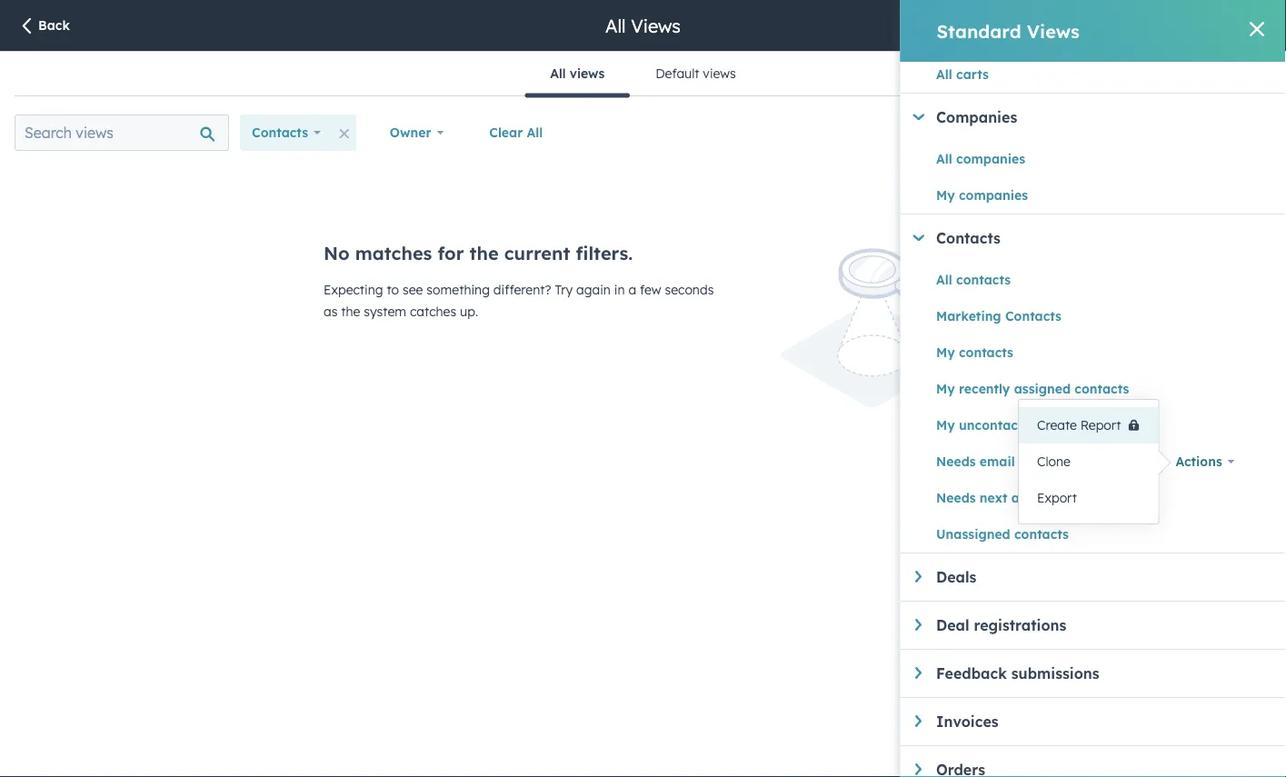 Task type: describe. For each thing, give the bounding box(es) containing it.
needs email follow-up link
[[936, 451, 1164, 473]]

clear
[[489, 125, 523, 140]]

system
[[364, 304, 406, 320]]

views for all views
[[570, 65, 605, 81]]

export button
[[1019, 480, 1159, 516]]

caret image for deal registrations
[[915, 619, 922, 631]]

all carts link
[[936, 64, 1164, 85]]

page section element
[[0, 0, 1287, 51]]

marketing
[[936, 308, 1001, 324]]

actions button
[[1164, 444, 1247, 480]]

my for my uncontacted
[[936, 417, 955, 433]]

owner button
[[378, 115, 456, 151]]

deal registrations
[[936, 616, 1066, 635]]

feedback submissions button
[[915, 665, 1287, 683]]

expecting
[[324, 282, 383, 298]]

invoices
[[936, 713, 998, 731]]

contacts for all contacts
[[956, 272, 1011, 288]]

deal registrations button
[[915, 616, 1287, 635]]

companies for my companies
[[959, 187, 1028, 203]]

no
[[324, 242, 350, 265]]

back link
[[18, 17, 70, 37]]

all carts
[[936, 66, 989, 82]]

clone button
[[1019, 444, 1159, 480]]

try
[[555, 282, 573, 298]]

contacts for my contacts
[[959, 345, 1013, 361]]

default views button
[[630, 52, 762, 95]]

next
[[980, 490, 1008, 506]]

all for all contacts
[[936, 272, 952, 288]]

all contacts link
[[936, 269, 1164, 291]]

owner
[[390, 125, 432, 140]]

my contacts link
[[936, 342, 1164, 364]]

expecting to see something different? try again in a few seconds as the system catches up.
[[324, 282, 714, 320]]

submissions
[[1011, 665, 1099, 683]]

needs next action link
[[936, 487, 1164, 509]]

the inside expecting to see something different? try again in a few seconds as the system catches up.
[[341, 304, 360, 320]]

needs next action
[[936, 490, 1051, 506]]

create report
[[1037, 417, 1122, 433]]

views for all views
[[631, 14, 681, 37]]

views for standard views
[[1027, 20, 1080, 42]]

action
[[1011, 490, 1051, 506]]

clear all button
[[478, 115, 555, 151]]

for
[[438, 242, 464, 265]]

needs email follow-up
[[936, 454, 1079, 470]]

in
[[614, 282, 625, 298]]

catches
[[410, 304, 457, 320]]

no matches for the current filters.
[[324, 242, 633, 265]]

2 vertical spatial contacts
[[1005, 308, 1062, 324]]

different?
[[494, 282, 551, 298]]

again
[[576, 282, 611, 298]]

something
[[427, 282, 490, 298]]

contacts inside popup button
[[252, 125, 308, 140]]

my recently assigned contacts link
[[936, 378, 1164, 400]]

caret image for companies
[[913, 114, 924, 120]]

feedback
[[936, 665, 1007, 683]]

0 vertical spatial the
[[470, 242, 499, 265]]

my for my contacts
[[936, 345, 955, 361]]

all for all companies
[[936, 151, 952, 167]]

my companies
[[936, 187, 1028, 203]]

up.
[[460, 304, 478, 320]]

unassigned
[[936, 526, 1010, 542]]

my uncontacted link
[[936, 415, 1164, 436]]

clone
[[1037, 454, 1071, 470]]

needs for needs next action
[[936, 490, 976, 506]]



Task type: locate. For each thing, give the bounding box(es) containing it.
a
[[629, 282, 637, 298]]

0 vertical spatial companies
[[956, 151, 1025, 167]]

all views button
[[525, 52, 630, 98]]

companies for all companies
[[956, 151, 1025, 167]]

navigation
[[525, 52, 762, 98]]

all views
[[550, 65, 605, 81]]

views up all carts "link"
[[1027, 20, 1080, 42]]

follow-
[[1019, 454, 1063, 470]]

1 vertical spatial contacts
[[936, 229, 1001, 247]]

caret image for deals
[[915, 571, 922, 583]]

clear all
[[489, 125, 543, 140]]

0 vertical spatial caret image
[[913, 114, 924, 120]]

caret image left companies
[[913, 114, 924, 120]]

1 vertical spatial the
[[341, 304, 360, 320]]

views for default views
[[703, 65, 736, 81]]

my
[[936, 187, 955, 203], [936, 345, 955, 361], [936, 381, 955, 397], [936, 417, 955, 433]]

up
[[1063, 454, 1079, 470]]

contacts up marketing on the top right of the page
[[956, 272, 1011, 288]]

companies
[[936, 108, 1017, 126]]

recently
[[959, 381, 1010, 397]]

all views
[[606, 14, 681, 37]]

registrations
[[974, 616, 1066, 635]]

2 views from the left
[[703, 65, 736, 81]]

all contacts
[[936, 272, 1011, 288]]

current
[[504, 242, 570, 265]]

standard
[[937, 20, 1022, 42]]

all inside page section element
[[606, 14, 626, 37]]

1 vertical spatial needs
[[936, 490, 976, 506]]

1 vertical spatial companies
[[959, 187, 1028, 203]]

caret image for contacts
[[913, 235, 924, 241]]

contacts up recently
[[959, 345, 1013, 361]]

1 my from the top
[[936, 187, 955, 203]]

1 vertical spatial caret image
[[915, 619, 922, 631]]

contacts up report
[[1075, 381, 1129, 397]]

contacts button
[[240, 115, 333, 151]]

my contacts
[[936, 345, 1013, 361]]

see
[[403, 282, 423, 298]]

unassigned contacts
[[936, 526, 1069, 542]]

my uncontacted
[[936, 417, 1038, 433]]

carts
[[956, 66, 989, 82]]

all
[[606, 14, 626, 37], [550, 65, 566, 81], [936, 66, 952, 82], [527, 125, 543, 140], [936, 151, 952, 167], [936, 272, 952, 288]]

uncontacted
[[959, 417, 1038, 433]]

views down page section element
[[570, 65, 605, 81]]

all right clear
[[527, 125, 543, 140]]

my companies link
[[936, 185, 1164, 206]]

0 horizontal spatial the
[[341, 304, 360, 320]]

all companies
[[936, 151, 1025, 167]]

0 vertical spatial contacts
[[252, 125, 308, 140]]

needs left the next
[[936, 490, 976, 506]]

contacts for unassigned contacts
[[1014, 526, 1069, 542]]

1 needs from the top
[[936, 454, 976, 470]]

views inside page section element
[[631, 14, 681, 37]]

all for all carts
[[936, 66, 952, 82]]

unassigned contacts link
[[936, 524, 1164, 546]]

all up clear all button
[[550, 65, 566, 81]]

export
[[1037, 490, 1077, 506]]

my left uncontacted
[[936, 417, 955, 433]]

close image
[[1250, 22, 1265, 36]]

few
[[640, 282, 662, 298]]

navigation containing all views
[[525, 52, 762, 98]]

my left recently
[[936, 381, 955, 397]]

my for my recently assigned contacts
[[936, 381, 955, 397]]

Search views search field
[[15, 115, 229, 151]]

all up "my companies"
[[936, 151, 952, 167]]

create report button
[[1019, 407, 1159, 444]]

marketing contacts link
[[936, 306, 1164, 327]]

1 horizontal spatial the
[[470, 242, 499, 265]]

my down marketing on the top right of the page
[[936, 345, 955, 361]]

the right for
[[470, 242, 499, 265]]

3 my from the top
[[936, 381, 955, 397]]

feedback submissions
[[936, 665, 1099, 683]]

views up default
[[631, 14, 681, 37]]

caret image for invoices
[[915, 716, 922, 727]]

standard views
[[937, 20, 1080, 42]]

2 my from the top
[[936, 345, 955, 361]]

views inside button
[[570, 65, 605, 81]]

needs
[[936, 454, 976, 470], [936, 490, 976, 506]]

all up marketing on the top right of the page
[[936, 272, 952, 288]]

contacts button
[[912, 229, 1287, 247]]

4 my from the top
[[936, 417, 955, 433]]

1 views from the left
[[570, 65, 605, 81]]

all for all views
[[550, 65, 566, 81]]

1 horizontal spatial views
[[1027, 20, 1080, 42]]

seconds
[[665, 282, 714, 298]]

default views
[[656, 65, 736, 81]]

caret image inside invoices dropdown button
[[915, 716, 922, 727]]

my down 'all companies'
[[936, 187, 955, 203]]

my inside my recently assigned contacts link
[[936, 381, 955, 397]]

create
[[1037, 417, 1077, 433]]

all for all views
[[606, 14, 626, 37]]

as
[[324, 304, 338, 320]]

assigned
[[1014, 381, 1071, 397]]

all up all views button
[[606, 14, 626, 37]]

1 horizontal spatial views
[[703, 65, 736, 81]]

caret image
[[913, 235, 924, 241], [915, 571, 922, 583], [915, 716, 922, 727], [915, 764, 922, 775]]

filters.
[[576, 242, 633, 265]]

all left carts on the top
[[936, 66, 952, 82]]

my inside my contacts link
[[936, 345, 955, 361]]

2 needs from the top
[[936, 490, 976, 506]]

caret image inside companies dropdown button
[[913, 114, 924, 120]]

default
[[656, 65, 700, 81]]

1 horizontal spatial contacts
[[936, 229, 1001, 247]]

2 vertical spatial caret image
[[915, 667, 922, 679]]

0 horizontal spatial views
[[631, 14, 681, 37]]

actions
[[1176, 454, 1222, 470]]

caret image left feedback
[[915, 667, 922, 679]]

0 horizontal spatial contacts
[[252, 125, 308, 140]]

my inside my uncontacted link
[[936, 417, 955, 433]]

companies button
[[912, 108, 1287, 126]]

companies down 'all companies'
[[959, 187, 1028, 203]]

views right default
[[703, 65, 736, 81]]

all inside "link"
[[936, 66, 952, 82]]

invoices button
[[915, 713, 1287, 731]]

needs left email
[[936, 454, 976, 470]]

contacts down needs next action link
[[1014, 526, 1069, 542]]

caret image left the deal
[[915, 619, 922, 631]]

views
[[631, 14, 681, 37], [1027, 20, 1080, 42]]

companies
[[956, 151, 1025, 167], [959, 187, 1028, 203]]

all inside navigation
[[550, 65, 566, 81]]

companies up "my companies"
[[956, 151, 1025, 167]]

caret image inside deal registrations dropdown button
[[915, 619, 922, 631]]

0 vertical spatial needs
[[936, 454, 976, 470]]

caret image inside "feedback submissions" dropdown button
[[915, 667, 922, 679]]

email
[[980, 454, 1015, 470]]

views inside button
[[703, 65, 736, 81]]

contacts
[[956, 272, 1011, 288], [959, 345, 1013, 361], [1075, 381, 1129, 397], [1014, 526, 1069, 542]]

the right as
[[341, 304, 360, 320]]

contacts
[[252, 125, 308, 140], [936, 229, 1001, 247], [1005, 308, 1062, 324]]

caret image for feedback submissions
[[915, 667, 922, 679]]

0 horizontal spatial views
[[570, 65, 605, 81]]

caret image inside the deals dropdown button
[[915, 571, 922, 583]]

2 horizontal spatial contacts
[[1005, 308, 1062, 324]]

all companies link
[[936, 148, 1164, 170]]

the
[[470, 242, 499, 265], [341, 304, 360, 320]]

my inside my companies link
[[936, 187, 955, 203]]

marketing contacts
[[936, 308, 1062, 324]]

needs for needs email follow-up
[[936, 454, 976, 470]]

caret image
[[913, 114, 924, 120], [915, 619, 922, 631], [915, 667, 922, 679]]

my recently assigned contacts
[[936, 381, 1129, 397]]

deals
[[936, 568, 977, 586]]

caret image inside contacts dropdown button
[[913, 235, 924, 241]]

deals button
[[915, 568, 1287, 586]]

report
[[1081, 417, 1122, 433]]

to
[[387, 282, 399, 298]]

deal
[[936, 616, 969, 635]]

matches
[[355, 242, 432, 265]]

back
[[38, 17, 70, 33]]

my for my companies
[[936, 187, 955, 203]]



Task type: vqa. For each thing, say whether or not it's contained in the screenshot.
All contacts
yes



